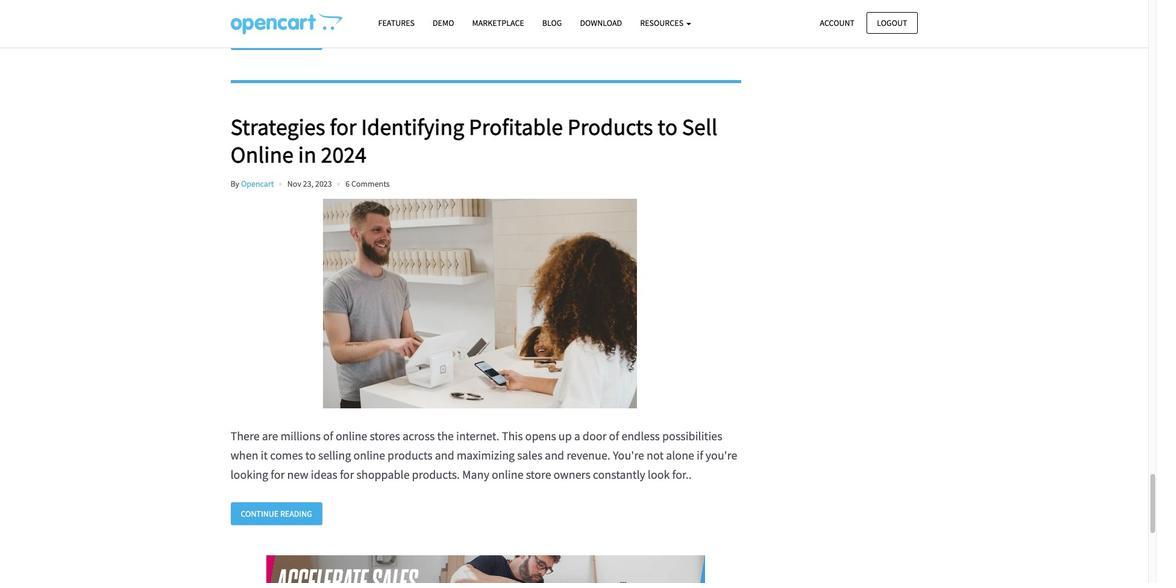 Task type: vqa. For each thing, say whether or not it's contained in the screenshot.
Opens
yes



Task type: describe. For each thing, give the bounding box(es) containing it.
marketplace
[[472, 17, 524, 28]]

for..
[[672, 467, 692, 482]]

2 vertical spatial online
[[492, 467, 523, 482]]

nov
[[287, 178, 301, 189]]

strategies for identifying profitable products to sell online in 2024 image
[[231, 199, 730, 409]]

products
[[388, 448, 432, 463]]

resources link
[[631, 13, 700, 34]]

23,
[[303, 178, 313, 189]]

possibilities
[[662, 428, 722, 444]]

blog link
[[533, 13, 571, 34]]

2 continue reading from the top
[[241, 509, 312, 519]]

identifying
[[361, 113, 464, 141]]

if
[[697, 448, 703, 463]]

up
[[559, 428, 572, 444]]

6
[[345, 178, 350, 189]]

new
[[287, 467, 308, 482]]

2 continue reading link from the top
[[231, 503, 322, 526]]

strategies for identifying profitable products to sell online in 2024
[[231, 113, 717, 169]]

nov 23, 2023
[[287, 178, 332, 189]]

sell
[[682, 113, 717, 141]]

revenue. you're
[[567, 448, 644, 463]]

2 and from the left
[[545, 448, 564, 463]]

sales
[[517, 448, 542, 463]]

blog
[[542, 17, 562, 28]]

strategies
[[231, 113, 325, 141]]

opencart - blog image
[[231, 13, 342, 34]]

looking
[[231, 467, 268, 482]]

it
[[261, 448, 268, 463]]

look
[[648, 467, 670, 482]]

marketplace link
[[463, 13, 533, 34]]

1 of from the left
[[323, 428, 333, 444]]

2024
[[321, 140, 366, 169]]

ideas
[[311, 467, 337, 482]]

logout link
[[867, 12, 918, 34]]

logout
[[877, 17, 907, 28]]

features
[[378, 17, 415, 28]]

for left new
[[271, 467, 285, 482]]

to inside there are millions of online stores across the internet. this opens up a door of endless possibilities when it comes to selling online products and maximizing sales and revenue. you're not alone if you're looking for new ideas for shoppable products. many online store owners constantly look for..
[[305, 448, 316, 463]]

2 of from the left
[[609, 428, 619, 444]]

alone
[[666, 448, 694, 463]]

6 comments
[[345, 178, 390, 189]]

0 vertical spatial online
[[336, 428, 367, 444]]



Task type: locate. For each thing, give the bounding box(es) containing it.
for inside strategies for identifying profitable products to sell online in 2024
[[330, 113, 357, 141]]

not
[[647, 448, 664, 463]]

download link
[[571, 13, 631, 34]]

2023
[[315, 178, 332, 189]]

you're
[[706, 448, 737, 463]]

1 continue from the top
[[241, 33, 278, 44]]

and
[[435, 448, 454, 463], [545, 448, 564, 463]]

online up selling
[[336, 428, 367, 444]]

online up 'shoppable'
[[353, 448, 385, 463]]

features link
[[369, 13, 424, 34]]

1 horizontal spatial and
[[545, 448, 564, 463]]

to left sell on the right top of the page
[[658, 113, 678, 141]]

continue reading
[[241, 33, 312, 44], [241, 509, 312, 519]]

1 and from the left
[[435, 448, 454, 463]]

strategies for identifying profitable products to sell online in 2024 link
[[231, 113, 741, 169]]

maximizing
[[457, 448, 515, 463]]

profitable
[[469, 113, 563, 141]]

internet.
[[456, 428, 499, 444]]

in
[[298, 140, 316, 169]]

resources
[[640, 17, 685, 28]]

0 horizontal spatial and
[[435, 448, 454, 463]]

1 continue reading link from the top
[[231, 27, 322, 50]]

continue reading link
[[231, 27, 322, 50], [231, 503, 322, 526]]

online
[[336, 428, 367, 444], [353, 448, 385, 463], [492, 467, 523, 482]]

comments
[[351, 178, 390, 189]]

stores
[[370, 428, 400, 444]]

1 vertical spatial continue reading link
[[231, 503, 322, 526]]

of
[[323, 428, 333, 444], [609, 428, 619, 444]]

store
[[526, 467, 551, 482]]

for
[[330, 113, 357, 141], [271, 467, 285, 482], [340, 467, 354, 482]]

to
[[658, 113, 678, 141], [305, 448, 316, 463]]

and down the
[[435, 448, 454, 463]]

online down maximizing at the left of page
[[492, 467, 523, 482]]

there
[[231, 428, 260, 444]]

account link
[[810, 12, 865, 34]]

0 vertical spatial to
[[658, 113, 678, 141]]

demo
[[433, 17, 454, 28]]

0 horizontal spatial to
[[305, 448, 316, 463]]

there are millions of online stores across the internet. this opens up a door of endless possibilities when it comes to selling online products and maximizing sales and revenue. you're not alone if you're looking for new ideas for shoppable products. many online store owners constantly look for..
[[231, 428, 737, 482]]

1 vertical spatial online
[[353, 448, 385, 463]]

1 vertical spatial continue reading
[[241, 509, 312, 519]]

0 vertical spatial continue reading
[[241, 33, 312, 44]]

products.
[[412, 467, 460, 482]]

endless
[[621, 428, 660, 444]]

opencart
[[241, 178, 274, 189]]

for right in
[[330, 113, 357, 141]]

this
[[502, 428, 523, 444]]

1 vertical spatial continue
[[241, 509, 278, 519]]

door
[[583, 428, 607, 444]]

0 vertical spatial continue reading link
[[231, 27, 322, 50]]

1 vertical spatial to
[[305, 448, 316, 463]]

reading
[[280, 33, 312, 44], [280, 509, 312, 519]]

owners
[[554, 467, 591, 482]]

1 reading from the top
[[280, 33, 312, 44]]

selling
[[318, 448, 351, 463]]

0 vertical spatial reading
[[280, 33, 312, 44]]

the
[[437, 428, 454, 444]]

millions
[[280, 428, 321, 444]]

many
[[462, 467, 489, 482]]

of right door
[[609, 428, 619, 444]]

online
[[231, 140, 294, 169]]

constantly
[[593, 467, 645, 482]]

1 horizontal spatial to
[[658, 113, 678, 141]]

are
[[262, 428, 278, 444]]

products
[[568, 113, 653, 141]]

0 horizontal spatial of
[[323, 428, 333, 444]]

continue
[[241, 33, 278, 44], [241, 509, 278, 519]]

for right ideas
[[340, 467, 354, 482]]

download
[[580, 17, 622, 28]]

when
[[231, 448, 258, 463]]

to inside strategies for identifying profitable products to sell online in 2024
[[658, 113, 678, 141]]

1 continue reading from the top
[[241, 33, 312, 44]]

opencart link
[[241, 178, 274, 189]]

by opencart
[[231, 178, 274, 189]]

1 vertical spatial reading
[[280, 509, 312, 519]]

opens
[[525, 428, 556, 444]]

2 continue from the top
[[241, 509, 278, 519]]

comes
[[270, 448, 303, 463]]

2 reading from the top
[[280, 509, 312, 519]]

across
[[403, 428, 435, 444]]

demo link
[[424, 13, 463, 34]]

to down millions at the left of the page
[[305, 448, 316, 463]]

1 horizontal spatial of
[[609, 428, 619, 444]]

shoppable
[[356, 467, 410, 482]]

of up selling
[[323, 428, 333, 444]]

a
[[574, 428, 580, 444]]

0 vertical spatial continue
[[241, 33, 278, 44]]

account
[[820, 17, 855, 28]]

and down up
[[545, 448, 564, 463]]

by
[[231, 178, 239, 189]]



